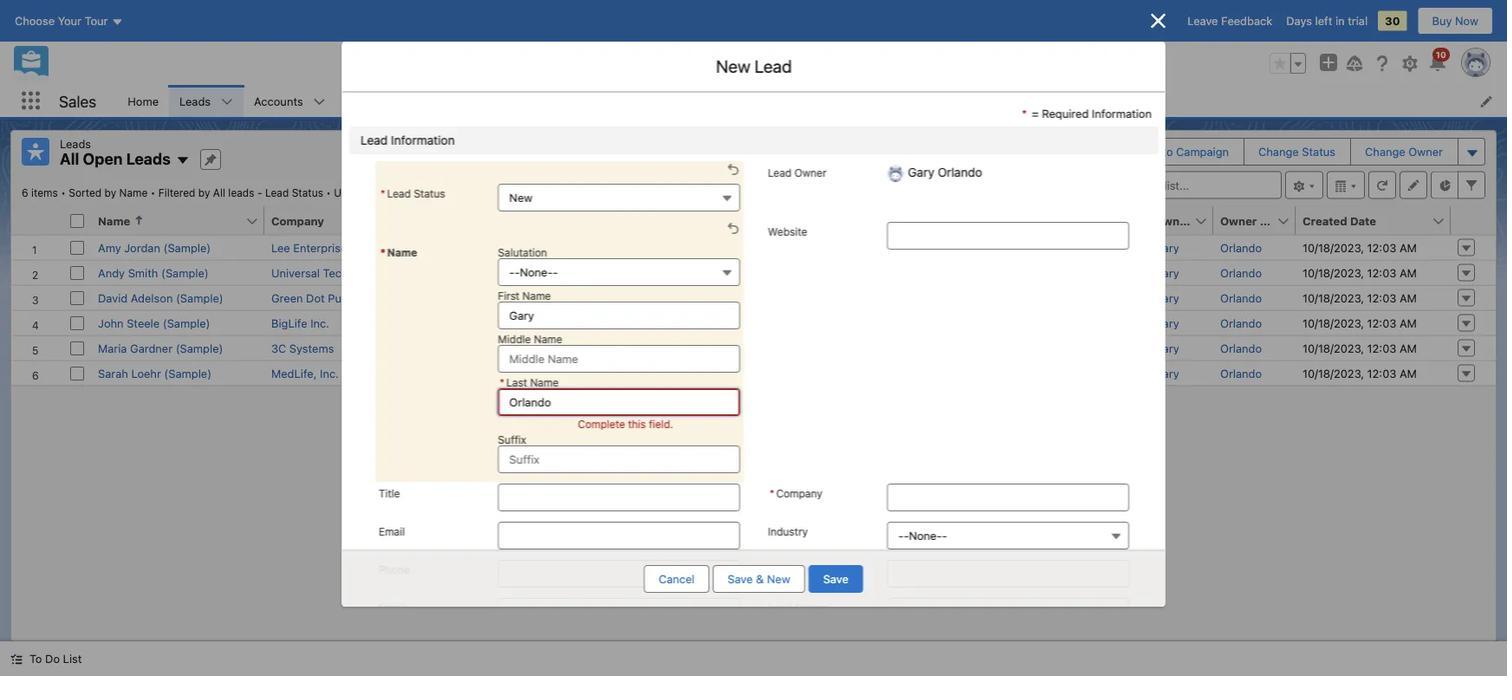 Task type: describe. For each thing, give the bounding box(es) containing it.
2 10/18/2023, from the top
[[1303, 266, 1365, 279]]

lead inside button
[[1064, 214, 1091, 227]]

info@salesforce.com
[[914, 241, 1023, 254]]

5 orlando from the top
[[1221, 342, 1263, 355]]

buy
[[1433, 14, 1453, 27]]

action element
[[1452, 207, 1497, 235]]

middle
[[498, 333, 531, 345]]

steele
[[127, 316, 160, 330]]

inc
[[353, 241, 369, 254]]

(sample) for sarah loehr (sample)
[[164, 367, 212, 380]]

filtered
[[159, 187, 195, 199]]

owner for change owner
[[1409, 145, 1444, 158]]

title element
[[427, 207, 649, 235]]

change for change status
[[1259, 145, 1300, 158]]

leads
[[228, 187, 255, 199]]

none- for industry --none--
[[909, 529, 942, 542]]

green dot publishing
[[271, 291, 382, 304]]

orlando for biglife inc.
[[1221, 316, 1263, 330]]

Salutation button
[[498, 258, 740, 286]]

first
[[498, 290, 519, 302]]

buy now button
[[1418, 7, 1494, 35]]

Suffix text field
[[498, 446, 740, 473]]

Title text field
[[498, 484, 740, 512]]

sarah
[[98, 367, 128, 380]]

medlife, inc.
[[271, 367, 339, 380]]

First Name text field
[[498, 302, 740, 330]]

10/18/2023, for david adelson (sample)
[[1303, 291, 1365, 304]]

Last Name text field
[[498, 388, 740, 416]]

andy
[[98, 266, 125, 279]]

new inside button
[[1022, 145, 1046, 158]]

name right 'first'
[[522, 290, 551, 302]]

0 horizontal spatial leads
[[60, 137, 91, 150]]

save for save
[[824, 573, 849, 586]]

lead inside the * lead status new
[[387, 187, 411, 199]]

complete this field. alert
[[578, 418, 740, 430]]

owner inside all open leads "grid"
[[1221, 214, 1258, 227]]

none- for salutation --none--
[[520, 266, 553, 279]]

state/province button
[[639, 207, 740, 235]]

email button
[[907, 207, 1038, 235]]

in
[[1336, 14, 1345, 27]]

industry --none--
[[768, 525, 947, 542]]

name left vp
[[387, 246, 417, 258]]

(sample) for maria gardner (sample)
[[176, 342, 223, 355]]

ago
[[435, 187, 454, 199]]

1 orlando link from the top
[[1221, 241, 1263, 254]]

created
[[1303, 214, 1348, 227]]

state/province
[[646, 214, 729, 227]]

3c systems
[[271, 342, 334, 355]]

connecticut
[[646, 316, 710, 330]]

4 am from the top
[[1400, 316, 1418, 330]]

search... button
[[554, 49, 901, 77]]

0 horizontal spatial all
[[60, 150, 79, 168]]

email inside email button
[[914, 214, 944, 227]]

lead owner
[[768, 166, 827, 179]]

technology
[[545, 291, 605, 304]]

phone
[[766, 214, 801, 227]]

this
[[628, 418, 646, 430]]

to
[[29, 653, 42, 666]]

cancel button
[[644, 565, 710, 593]]

1 vertical spatial company
[[776, 487, 822, 499]]

accounts list item
[[244, 85, 336, 117]]

email element
[[907, 207, 1067, 235]]

days
[[1287, 14, 1313, 27]]

new inside "button"
[[767, 573, 791, 586]]

1 orlando from the top
[[1221, 241, 1263, 254]]

am for amy jordan (sample)
[[1400, 241, 1418, 254]]

save & new
[[728, 573, 791, 586]]

add
[[1139, 145, 1160, 158]]

item number element
[[11, 207, 63, 235]]

accounts
[[254, 95, 303, 108]]

3c
[[271, 342, 286, 355]]

=
[[1032, 107, 1039, 120]]

universal technologies
[[271, 266, 392, 279]]

Website text field
[[887, 222, 1129, 250]]

inverse image
[[1149, 10, 1169, 31]]

sorted
[[69, 187, 102, 199]]

maria gardner (sample) link
[[98, 342, 223, 355]]

list view controls image
[[1286, 171, 1324, 199]]

maria gardner (sample)
[[98, 342, 223, 355]]

minutes
[[394, 187, 432, 199]]

amy jordan (sample)
[[98, 241, 211, 254]]

david
[[98, 291, 128, 304]]

accounts link
[[244, 85, 314, 117]]

change status
[[1259, 145, 1336, 158]]

Email text field
[[498, 522, 740, 550]]

gary for new york
[[1155, 367, 1180, 380]]

new lead
[[716, 56, 792, 76]]

1 by from the left
[[105, 187, 116, 199]]

12:03 for sarah loehr (sample)
[[1368, 367, 1397, 380]]

president
[[460, 266, 509, 279]]

item number image
[[11, 207, 63, 235]]

inc. for medlife, inc.
[[320, 367, 339, 380]]

gary link for massachusetts
[[1155, 342, 1180, 355]]

status inside the * lead status new
[[414, 187, 445, 199]]

vice
[[434, 266, 456, 279]]

open
[[83, 150, 123, 168]]

30
[[1386, 14, 1401, 27]]

gary for massachusetts
[[1155, 342, 1180, 355]]

orlando for green dot publishing
[[1221, 291, 1263, 304]]

system administrator
[[434, 367, 546, 380]]

save button
[[809, 565, 864, 593]]

orlando for medlife, inc.
[[1221, 367, 1263, 380]]

gary link for new york
[[1155, 367, 1180, 380]]

david adelson (sample)
[[98, 291, 223, 304]]

lee enterprise, inc link
[[271, 241, 369, 254]]

days left in trial
[[1287, 14, 1368, 27]]

david adelson (sample) link
[[98, 291, 223, 304]]

medlife,
[[271, 367, 317, 380]]

biglife inc. link
[[271, 316, 330, 330]]

change owner
[[1366, 145, 1444, 158]]

to
[[1163, 145, 1174, 158]]

last for *
[[506, 376, 527, 388]]

gary for california
[[1155, 291, 1180, 304]]

feedback
[[1222, 14, 1273, 27]]

complete this field.
[[578, 418, 673, 430]]

information for director, information technology
[[482, 291, 542, 304]]

status inside button
[[1094, 214, 1130, 227]]

* for * company
[[770, 487, 774, 499]]

maria
[[98, 342, 127, 355]]

salutation
[[498, 246, 547, 258]]

action image
[[1452, 207, 1497, 235]]

name element
[[91, 207, 275, 235]]

inc. for biglife inc.
[[311, 316, 330, 330]]

leave feedback
[[1188, 14, 1273, 27]]

orlando link for biglife inc.
[[1221, 316, 1263, 330]]

name down the middle name
[[530, 376, 558, 388]]

* last name
[[500, 376, 558, 388]]

loehr
[[131, 367, 161, 380]]

&
[[756, 573, 764, 586]]

10/18/2023, 12:03 am for amy jordan (sample)
[[1303, 241, 1418, 254]]

cancel
[[659, 573, 695, 586]]

information for lead information
[[391, 133, 455, 147]]

last for owner
[[1261, 214, 1285, 227]]

campaign
[[1177, 145, 1230, 158]]

10/18/2023, for sarah loehr (sample)
[[1303, 367, 1365, 380]]

Middle Name text field
[[498, 345, 740, 373]]

field.
[[649, 418, 673, 430]]

(sample) for amy jordan (sample)
[[163, 241, 211, 254]]

import
[[1075, 145, 1110, 158]]

purchasing
[[451, 241, 510, 254]]

2 • from the left
[[151, 187, 156, 199]]

3 • from the left
[[326, 187, 331, 199]]

12:03 for amy jordan (sample)
[[1368, 241, 1397, 254]]

2 am from the top
[[1400, 266, 1418, 279]]

name inside name button
[[98, 214, 130, 227]]

leave
[[1188, 14, 1219, 27]]

1 horizontal spatial all
[[213, 187, 225, 199]]

change owner button
[[1352, 139, 1458, 165]]

orlando link for green dot publishing
[[1221, 291, 1263, 304]]

california
[[646, 291, 696, 304]]

sarah loehr (sample) link
[[98, 367, 212, 380]]

name button
[[91, 207, 245, 235]]



Task type: vqa. For each thing, say whether or not it's contained in the screenshot.
As to the right
no



Task type: locate. For each thing, give the bounding box(es) containing it.
john
[[98, 316, 124, 330]]

list
[[117, 85, 1508, 117]]

0 vertical spatial company
[[271, 214, 324, 227]]

items
[[31, 187, 58, 199]]

green
[[271, 291, 303, 304]]

* name
[[380, 246, 417, 258]]

new york
[[646, 367, 696, 380]]

3c systems link
[[271, 342, 334, 355]]

none search field inside all open leads|leads|list view element
[[1074, 171, 1282, 199]]

None text field
[[887, 484, 1129, 512]]

1 horizontal spatial by
[[198, 187, 210, 199]]

0 vertical spatial all
[[60, 150, 79, 168]]

12:03 for maria gardner (sample)
[[1368, 342, 1397, 355]]

gardner
[[130, 342, 173, 355]]

status up list view controls icon
[[1303, 145, 1336, 158]]

• left filtered
[[151, 187, 156, 199]]

6 am from the top
[[1400, 367, 1418, 380]]

buy now
[[1433, 14, 1479, 27]]

6 12:03 from the top
[[1368, 367, 1397, 380]]

2 orlando from the top
[[1221, 266, 1263, 279]]

* for * name
[[380, 246, 385, 258]]

change status button
[[1245, 139, 1350, 165]]

None search field
[[1074, 171, 1282, 199]]

(sample) up david adelson (sample)
[[161, 266, 209, 279]]

save down the industry --none--
[[824, 573, 849, 586]]

company
[[271, 214, 324, 227], [776, 487, 822, 499]]

10/18/2023, 12:03 am for sarah loehr (sample)
[[1303, 367, 1418, 380]]

1 vertical spatial owner
[[794, 166, 827, 179]]

all open leads grid
[[11, 207, 1497, 386]]

name right middle
[[534, 333, 562, 345]]

0 horizontal spatial •
[[61, 187, 66, 199]]

1 vertical spatial email
[[378, 525, 405, 538]]

email up info@salesforce.com
[[914, 214, 944, 227]]

biglife
[[271, 316, 307, 330]]

* right "updated"
[[380, 187, 385, 199]]

* up industry
[[770, 487, 774, 499]]

information up minutes
[[391, 133, 455, 147]]

3 gary from the top
[[1155, 291, 1180, 304]]

13
[[379, 187, 391, 199]]

1 change from the left
[[1259, 145, 1300, 158]]

technologies
[[323, 266, 392, 279]]

owner up phone button
[[794, 166, 827, 179]]

save & new button
[[713, 565, 805, 593]]

6 10/18/2023, 12:03 am from the top
[[1303, 367, 1418, 380]]

1 vertical spatial inc.
[[320, 367, 339, 380]]

1 vertical spatial last
[[506, 376, 527, 388]]

name down list view controls icon
[[1288, 214, 1320, 227]]

Industry button
[[887, 522, 1129, 550]]

sarah loehr (sample)
[[98, 367, 212, 380]]

adelson
[[131, 291, 173, 304]]

inc.
[[311, 316, 330, 330], [320, 367, 339, 380]]

green dot publishing link
[[271, 291, 382, 304]]

new inside the * lead status new
[[509, 191, 532, 204]]

created date button
[[1296, 207, 1432, 235]]

(sample) down david adelson (sample)
[[163, 316, 210, 330]]

0 horizontal spatial by
[[105, 187, 116, 199]]

3 am from the top
[[1400, 291, 1418, 304]]

6 items • sorted by name • filtered by all leads - lead status • updated 13 minutes ago
[[22, 187, 454, 199]]

orlando link for universal technologies
[[1221, 266, 1263, 279]]

* for * lead status new
[[380, 187, 385, 199]]

2 gary link from the top
[[1155, 266, 1180, 279]]

* company
[[770, 487, 822, 499]]

created date element
[[1296, 207, 1462, 235]]

2 10/18/2023, 12:03 am from the top
[[1303, 266, 1418, 279]]

3 10/18/2023, 12:03 am from the top
[[1303, 291, 1418, 304]]

all left leads
[[213, 187, 225, 199]]

5 gary link from the top
[[1155, 342, 1180, 355]]

universal
[[271, 266, 320, 279]]

system
[[434, 367, 472, 380]]

information up add
[[1092, 107, 1152, 120]]

3 gary link from the top
[[1155, 291, 1180, 304]]

change up list view controls icon
[[1259, 145, 1300, 158]]

publishing
[[328, 291, 382, 304]]

1 gary from the top
[[1155, 241, 1180, 254]]

biglife inc.
[[271, 316, 330, 330]]

am for maria gardner (sample)
[[1400, 342, 1418, 355]]

• right items
[[61, 187, 66, 199]]

owner last name element
[[1214, 207, 1320, 235]]

cell
[[63, 207, 91, 235], [759, 260, 907, 285], [907, 260, 1057, 285], [1057, 260, 1148, 285], [759, 285, 907, 310], [907, 285, 1057, 310], [1057, 285, 1148, 310], [759, 310, 907, 335], [907, 310, 1057, 335], [1057, 310, 1148, 335], [759, 335, 907, 360], [907, 335, 1057, 360], [1057, 335, 1148, 360], [759, 360, 907, 385], [907, 360, 1057, 385], [1057, 360, 1148, 385]]

gary link for california
[[1155, 291, 1180, 304]]

4 orlando from the top
[[1221, 316, 1263, 330]]

sales
[[59, 92, 96, 110]]

john steele (sample)
[[98, 316, 210, 330]]

none- inside the industry --none--
[[909, 529, 942, 542]]

to do list button
[[0, 642, 92, 676]]

required
[[1042, 107, 1089, 120]]

4 10/18/2023, 12:03 am from the top
[[1303, 316, 1418, 330]]

1 save from the left
[[728, 573, 753, 586]]

suffix
[[498, 434, 526, 446]]

status inside button
[[1303, 145, 1336, 158]]

1 horizontal spatial information
[[482, 291, 542, 304]]

lead status element
[[1057, 207, 1148, 235]]

home
[[128, 95, 159, 108]]

1 10/18/2023, from the top
[[1303, 241, 1365, 254]]

last inside button
[[1261, 214, 1285, 227]]

(sample) right gardner
[[176, 342, 223, 355]]

12:03 for david adelson (sample)
[[1368, 291, 1397, 304]]

gary
[[1155, 241, 1180, 254], [1155, 266, 1180, 279], [1155, 291, 1180, 304], [1155, 316, 1180, 330], [1155, 342, 1180, 355], [1155, 367, 1180, 380]]

2 horizontal spatial •
[[326, 187, 331, 199]]

* for * = required information
[[1022, 107, 1027, 120]]

all open leads|leads|list view element
[[10, 130, 1498, 642]]

leads image
[[22, 138, 49, 166]]

save inside button
[[824, 573, 849, 586]]

1 horizontal spatial owner
[[1221, 214, 1258, 227]]

date
[[1351, 214, 1377, 227]]

2 by from the left
[[198, 187, 210, 199]]

1 12:03 from the top
[[1368, 241, 1397, 254]]

am for sarah loehr (sample)
[[1400, 367, 1418, 380]]

3 orlando link from the top
[[1221, 291, 1263, 304]]

0 vertical spatial information
[[1092, 107, 1152, 120]]

change up created date "element"
[[1366, 145, 1406, 158]]

name down all open leads
[[119, 187, 148, 199]]

1 horizontal spatial •
[[151, 187, 156, 199]]

Search All Open Leads list view. search field
[[1074, 171, 1282, 199]]

information inside all open leads "grid"
[[482, 291, 542, 304]]

universal technologies link
[[271, 266, 392, 279]]

6 gary from the top
[[1155, 367, 1180, 380]]

list containing home
[[117, 85, 1508, 117]]

2 horizontal spatial leads
[[180, 95, 211, 108]]

company up the "lee"
[[271, 214, 324, 227]]

5 gary from the top
[[1155, 342, 1180, 355]]

vice president
[[434, 266, 509, 279]]

change inside button
[[1259, 145, 1300, 158]]

by
[[105, 187, 116, 199], [198, 187, 210, 199]]

change inside button
[[1366, 145, 1406, 158]]

none- inside salutation --none--
[[520, 266, 553, 279]]

•
[[61, 187, 66, 199], [151, 187, 156, 199], [326, 187, 331, 199]]

2 save from the left
[[824, 573, 849, 586]]

new
[[716, 56, 750, 76], [1022, 145, 1046, 158], [509, 191, 532, 204], [1064, 241, 1087, 254], [646, 367, 669, 380], [767, 573, 791, 586]]

* inside the * lead status new
[[380, 187, 385, 199]]

1 horizontal spatial email
[[914, 214, 944, 227]]

0 vertical spatial inc.
[[311, 316, 330, 330]]

am for david adelson (sample)
[[1400, 291, 1418, 304]]

0 horizontal spatial save
[[728, 573, 753, 586]]

email down title
[[378, 525, 405, 538]]

1 horizontal spatial change
[[1366, 145, 1406, 158]]

leads list item
[[169, 85, 244, 117]]

orlando
[[1221, 241, 1263, 254], [1221, 266, 1263, 279], [1221, 291, 1263, 304], [1221, 316, 1263, 330], [1221, 342, 1263, 355], [1221, 367, 1263, 380]]

1 vertical spatial information
[[391, 133, 455, 147]]

*
[[1022, 107, 1027, 120], [380, 187, 385, 199], [380, 246, 385, 258], [500, 376, 504, 388], [770, 487, 774, 499]]

leads
[[180, 95, 211, 108], [60, 137, 91, 150], [126, 150, 171, 168]]

0 horizontal spatial change
[[1259, 145, 1300, 158]]

1 horizontal spatial last
[[1261, 214, 1285, 227]]

4 orlando link from the top
[[1221, 316, 1263, 330]]

orlando link
[[1221, 241, 1263, 254], [1221, 266, 1263, 279], [1221, 291, 1263, 304], [1221, 316, 1263, 330], [1221, 342, 1263, 355], [1221, 367, 1263, 380]]

2 orlando link from the top
[[1221, 266, 1263, 279]]

3 12:03 from the top
[[1368, 291, 1397, 304]]

company inside button
[[271, 214, 324, 227]]

1 horizontal spatial none-
[[909, 529, 942, 542]]

2 horizontal spatial information
[[1092, 107, 1152, 120]]

all open leads status
[[22, 187, 334, 199]]

none-
[[520, 266, 553, 279], [909, 529, 942, 542]]

status up company button
[[292, 187, 323, 199]]

4 12:03 from the top
[[1368, 316, 1397, 330]]

10/18/2023, 12:03 am for maria gardner (sample)
[[1303, 342, 1418, 355]]

6 10/18/2023, from the top
[[1303, 367, 1365, 380]]

home link
[[117, 85, 169, 117]]

all
[[60, 150, 79, 168], [213, 187, 225, 199]]

owner for lead owner
[[794, 166, 827, 179]]

1 vertical spatial all
[[213, 187, 225, 199]]

5 12:03 from the top
[[1368, 342, 1397, 355]]

orlando for universal technologies
[[1221, 266, 1263, 279]]

0 vertical spatial email
[[914, 214, 944, 227]]

text default image
[[10, 653, 23, 666]]

5 10/18/2023, from the top
[[1303, 342, 1365, 355]]

dot
[[306, 291, 325, 304]]

name up amy
[[98, 214, 130, 227]]

1 am from the top
[[1400, 241, 1418, 254]]

director,
[[434, 291, 479, 304]]

* right inc
[[380, 246, 385, 258]]

1 horizontal spatial save
[[824, 573, 849, 586]]

(sample) for john steele (sample)
[[163, 316, 210, 330]]

(sample) for andy smith (sample)
[[161, 266, 209, 279]]

inc. down 'dot'
[[311, 316, 330, 330]]

0 horizontal spatial none-
[[520, 266, 553, 279]]

1 gary link from the top
[[1155, 241, 1180, 254]]

5 am from the top
[[1400, 342, 1418, 355]]

medlife, inc. link
[[271, 367, 339, 380]]

1 horizontal spatial leads
[[126, 150, 171, 168]]

None text field
[[498, 560, 740, 588], [887, 560, 1129, 588], [498, 560, 740, 588], [887, 560, 1129, 588]]

(sample) down maria gardner (sample)
[[164, 367, 212, 380]]

leads up filtered
[[126, 150, 171, 168]]

all left open
[[60, 150, 79, 168]]

6 orlando from the top
[[1221, 367, 1263, 380]]

owner first name element
[[1148, 207, 1224, 235]]

* left =
[[1022, 107, 1027, 120]]

2 gary from the top
[[1155, 266, 1180, 279]]

10/18/2023, for amy jordan (sample)
[[1303, 241, 1365, 254]]

enterprise,
[[293, 241, 350, 254]]

3 10/18/2023, from the top
[[1303, 291, 1365, 304]]

amy
[[98, 241, 121, 254]]

state/province element
[[639, 207, 769, 235]]

by right filtered
[[198, 187, 210, 199]]

2 change from the left
[[1366, 145, 1406, 158]]

phone button
[[759, 207, 888, 235]]

website
[[768, 225, 807, 238]]

gary link for connecticut
[[1155, 316, 1180, 330]]

(sample) for david adelson (sample)
[[176, 291, 223, 304]]

name inside owner last name button
[[1288, 214, 1320, 227]]

smith
[[128, 266, 158, 279]]

- inside all open leads|leads|list view element
[[257, 187, 262, 199]]

0 horizontal spatial owner
[[794, 166, 827, 179]]

leads right home on the top of the page
[[180, 95, 211, 108]]

information down president
[[482, 291, 542, 304]]

0 vertical spatial last
[[1261, 214, 1285, 227]]

save inside "button"
[[728, 573, 753, 586]]

last
[[1261, 214, 1285, 227], [506, 376, 527, 388]]

change
[[1259, 145, 1300, 158], [1366, 145, 1406, 158]]

0 horizontal spatial last
[[506, 376, 527, 388]]

1 horizontal spatial company
[[776, 487, 822, 499]]

3 orlando from the top
[[1221, 291, 1263, 304]]

* lead status new
[[380, 187, 532, 204]]

1 10/18/2023, 12:03 am from the top
[[1303, 241, 1418, 254]]

title
[[378, 487, 400, 499]]

10/18/2023, for maria gardner (sample)
[[1303, 342, 1365, 355]]

(sample) right the adelson
[[176, 291, 223, 304]]

search...
[[587, 57, 634, 70]]

info@salesforce.com link
[[914, 241, 1023, 254]]

10/18/2023, 12:03 am for david adelson (sample)
[[1303, 291, 1418, 304]]

phone element
[[759, 207, 917, 235]]

status down 'import' at the top right
[[1094, 214, 1130, 227]]

5 orlando link from the top
[[1221, 342, 1263, 355]]

last down middle
[[506, 376, 527, 388]]

by right sorted
[[105, 187, 116, 199]]

import button
[[1061, 139, 1123, 165]]

2 vertical spatial owner
[[1221, 214, 1258, 227]]

4 gary from the top
[[1155, 316, 1180, 330]]

company element
[[264, 207, 437, 235]]

last left created
[[1261, 214, 1285, 227]]

lead status button
[[1057, 207, 1130, 235]]

add to campaign
[[1139, 145, 1230, 158]]

inc. down systems in the bottom of the page
[[320, 367, 339, 380]]

owner up created date "element"
[[1409, 145, 1444, 158]]

group
[[1270, 53, 1307, 74]]

4 10/18/2023, from the top
[[1303, 316, 1365, 330]]

(sample) down name element at the top of the page
[[163, 241, 211, 254]]

gary for connecticut
[[1155, 316, 1180, 330]]

• left "updated"
[[326, 187, 331, 199]]

1 vertical spatial none-
[[909, 529, 942, 542]]

orlando link for medlife, inc.
[[1221, 367, 1263, 380]]

2 vertical spatial information
[[482, 291, 542, 304]]

change for change owner
[[1366, 145, 1406, 158]]

5 10/18/2023, 12:03 am from the top
[[1303, 342, 1418, 355]]

save left the &
[[728, 573, 753, 586]]

leads right leads image
[[60, 137, 91, 150]]

4 gary link from the top
[[1155, 316, 1180, 330]]

company up industry
[[776, 487, 822, 499]]

0 vertical spatial none-
[[520, 266, 553, 279]]

0 horizontal spatial company
[[271, 214, 324, 227]]

0 horizontal spatial information
[[391, 133, 455, 147]]

created date
[[1303, 214, 1377, 227]]

0 horizontal spatial email
[[378, 525, 405, 538]]

leads inside 'list item'
[[180, 95, 211, 108]]

list item
[[633, 85, 705, 117]]

2 horizontal spatial owner
[[1409, 145, 1444, 158]]

save for save & new
[[728, 573, 753, 586]]

status right the '13' on the top of page
[[414, 187, 445, 199]]

2 12:03 from the top
[[1368, 266, 1397, 279]]

vp
[[434, 241, 448, 254]]

york
[[672, 367, 696, 380]]

select list display image
[[1328, 171, 1366, 199]]

6 gary link from the top
[[1155, 367, 1180, 380]]

0 vertical spatial owner
[[1409, 145, 1444, 158]]

* for * last name
[[500, 376, 504, 388]]

1 • from the left
[[61, 187, 66, 199]]

status
[[1303, 145, 1336, 158], [292, 187, 323, 199], [414, 187, 445, 199], [1094, 214, 1130, 227]]

owner down search all open leads list view. search field
[[1221, 214, 1258, 227]]

* down middle
[[500, 376, 504, 388]]

6 orlando link from the top
[[1221, 367, 1263, 380]]

Lead Status, New button
[[498, 184, 740, 212]]

industry
[[768, 525, 808, 538]]



